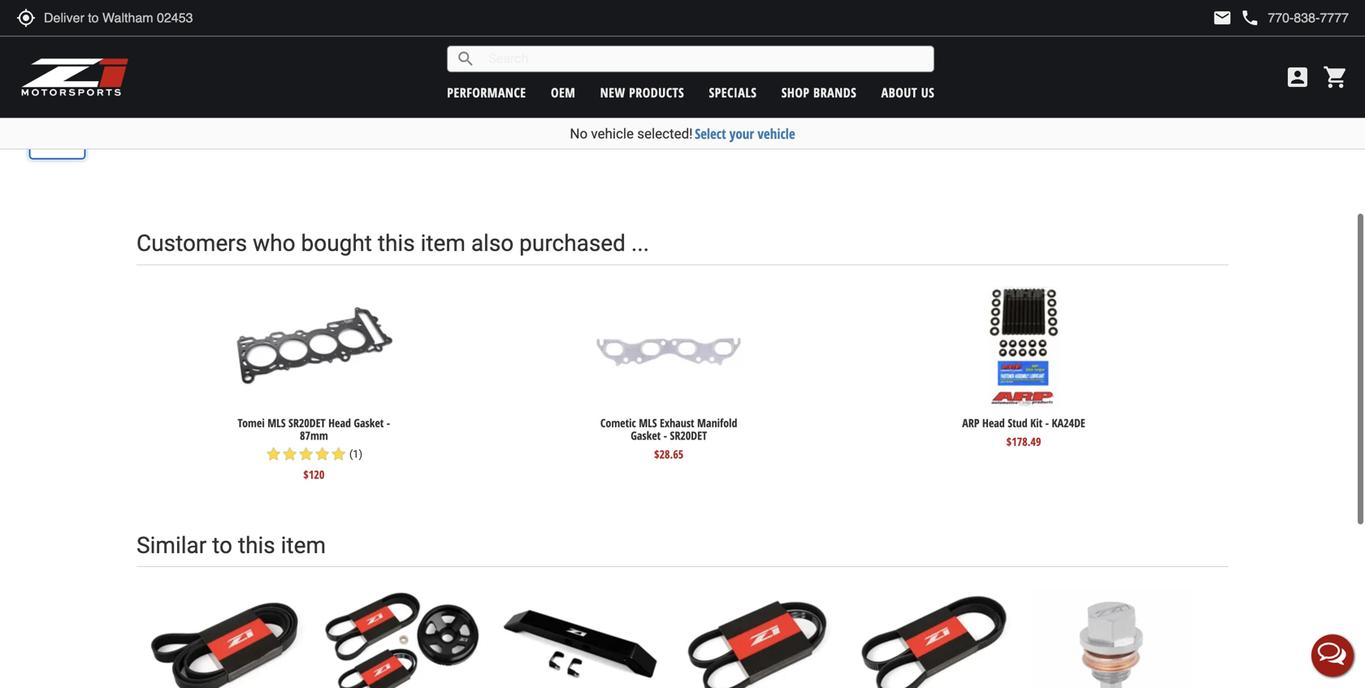 Task type: locate. For each thing, give the bounding box(es) containing it.
2 star from the left
[[282, 446, 298, 462]]

more
[[512, 74, 536, 86], [512, 90, 536, 102]]

- inside tomei mls sr20det head gasket - 87mm star star star star star (1) $120
[[387, 416, 390, 431]]

0 horizontal spatial with
[[668, 107, 686, 119]]

this right bought
[[378, 230, 415, 257]]

with left all
[[951, 17, 971, 29]]

to
[[212, 532, 232, 559]]

shaped
[[692, 0, 727, 13]]

sr20det up $120
[[289, 416, 326, 431]]

manifold
[[697, 416, 738, 431]]

1 horizontal spatial mls
[[639, 416, 657, 431]]

1 vertical spatial this
[[238, 532, 275, 559]]

shop
[[782, 84, 810, 101]]

1 horizontal spatial -
[[664, 428, 667, 443]]

mls inside tomei mls sr20det head gasket - 87mm star star star star star (1) $120
[[268, 416, 286, 431]]

new products link
[[600, 84, 685, 101]]

exceeds
[[512, 107, 553, 119]]

0 horizontal spatial gasket
[[354, 416, 384, 431]]

copper!
[[713, 107, 749, 119]]

$178.49
[[1007, 434, 1041, 450]]

0 vertical spatial item
[[421, 230, 466, 257]]

cometic mls exhaust manifold gasket - sr20det $28.65
[[601, 416, 738, 462]]

throughout
[[888, 0, 940, 13]]

sr20det up $28.65 in the bottom of the page
[[670, 428, 707, 443]]

200% up "phosphor"
[[562, 90, 590, 102]]

heat
[[649, 56, 668, 71]]

account_box
[[1285, 64, 1311, 90]]

1 vertical spatial item
[[281, 532, 326, 559]]

2 our from the top
[[512, 56, 527, 71]]

0 vertical spatial with
[[951, 17, 971, 29]]

this
[[378, 230, 415, 257], [238, 532, 275, 559]]

sr20det inside cometic mls exhaust manifold gasket - sr20det $28.65
[[670, 428, 707, 443]]

mls inside cometic mls exhaust manifold gasket - sr20det $28.65
[[639, 416, 657, 431]]

alloy up length
[[568, 0, 589, 13]]

bronze down materials.
[[530, 56, 558, 71]]

valve down filament
[[661, 17, 685, 29]]

1 vertical spatial alloy
[[560, 56, 580, 71]]

1 our from the top
[[512, 0, 529, 13]]

valve inside our bronze alloy has the highest heat transfer rate of any bronze valve guide alloy: more than 200% of nickel-aluminum bronze. more than 200% of aluminum-silicon bronze. exceeds phosphor bronze alloys with 88% copper!
[[784, 56, 806, 71]]

2 mls from the left
[[639, 416, 657, 431]]

arp head stud kit - ka24de $178.49
[[963, 416, 1086, 450]]

0 horizontal spatial -
[[387, 416, 390, 431]]

0 vertical spatial alloy
[[568, 0, 589, 13]]

bronze.
[[683, 74, 719, 86], [686, 90, 721, 102]]

0 horizontal spatial vehicle
[[591, 126, 634, 142]]

than
[[539, 74, 560, 86], [539, 90, 560, 102]]

new products
[[600, 84, 685, 101]]

2 head from the left
[[983, 416, 1005, 431]]

item down $120
[[281, 532, 326, 559]]

gasket inside tomei mls sr20det head gasket - 87mm star star star star star (1) $120
[[354, 416, 384, 431]]

0 horizontal spatial head
[[328, 416, 351, 431]]

about us
[[882, 84, 935, 101]]

rate
[[706, 56, 722, 71]]

star
[[266, 446, 282, 462], [282, 446, 298, 462], [298, 446, 314, 462], [314, 446, 331, 462], [331, 446, 347, 462]]

0 vertical spatial this
[[378, 230, 415, 257]]

5 star from the left
[[331, 446, 347, 462]]

0 vertical spatial than
[[539, 74, 560, 86]]

the right has
[[600, 56, 613, 71]]

0 horizontal spatial mls
[[268, 416, 286, 431]]

- up $28.65 in the bottom of the page
[[664, 428, 667, 443]]

select
[[695, 124, 726, 143]]

1 horizontal spatial valve
[[784, 56, 806, 71]]

no vehicle selected! select your vehicle
[[570, 124, 795, 143]]

1 horizontal spatial head
[[983, 416, 1005, 431]]

2 horizontal spatial -
[[1046, 416, 1049, 431]]

bronze
[[532, 0, 565, 13], [530, 56, 558, 71], [754, 56, 782, 71], [602, 107, 635, 119]]

- inside cometic mls exhaust manifold gasket - sr20det $28.65
[[664, 428, 667, 443]]

1 horizontal spatial vehicle
[[758, 124, 795, 143]]

this right the to
[[238, 532, 275, 559]]

vehicle right your
[[758, 124, 795, 143]]

1 vertical spatial our
[[512, 56, 527, 71]]

gasket up $28.65 in the bottom of the page
[[631, 428, 661, 443]]

of down 'utilizes'
[[591, 17, 600, 29]]

vehicle right no
[[591, 126, 634, 142]]

bronze down aluminum-
[[602, 107, 635, 119]]

bronze inside the our bronze alloy utilizes hard filament shaped wear particles, evenly distributed throughout the material, and aligned along the length of the finished valve guide. this type of metallurgical structure is compatible with all modern valve stem materials.
[[532, 0, 565, 13]]

the left material,
[[943, 0, 958, 13]]

valve left guide
[[784, 56, 806, 71]]

1 vertical spatial bronze.
[[686, 90, 721, 102]]

selected!
[[637, 126, 693, 142]]

item
[[421, 230, 466, 257], [281, 532, 326, 559]]

bronze up along at the left of the page
[[532, 0, 565, 13]]

mls left 'exhaust'
[[639, 416, 657, 431]]

1 star from the left
[[266, 446, 282, 462]]

0 horizontal spatial item
[[281, 532, 326, 559]]

1 head from the left
[[328, 416, 351, 431]]

2 horizontal spatial valve
[[1027, 17, 1051, 29]]

- right the 87mm on the bottom of the page
[[387, 416, 390, 431]]

sr20det inside tomei mls sr20det head gasket - 87mm star star star star star (1) $120
[[289, 416, 326, 431]]

guide
[[809, 56, 831, 71]]

mls for $28.65
[[639, 416, 657, 431]]

our down the stem
[[512, 56, 527, 71]]

1 horizontal spatial with
[[951, 17, 971, 29]]

any
[[736, 56, 751, 71]]

the down 'utilizes'
[[603, 17, 618, 29]]

phone link
[[1241, 8, 1349, 28]]

the up materials.
[[541, 17, 556, 29]]

3 star from the left
[[298, 446, 314, 462]]

alloys
[[638, 107, 665, 119]]

our up along at the left of the page
[[512, 0, 529, 13]]

aligned
[[1025, 0, 1059, 13]]

valve down aligned
[[1027, 17, 1051, 29]]

the
[[943, 0, 958, 13], [541, 17, 556, 29], [603, 17, 618, 29], [600, 56, 613, 71]]

mls right tomei
[[268, 416, 286, 431]]

of
[[591, 17, 600, 29], [766, 17, 775, 29], [725, 56, 733, 71], [592, 74, 601, 86], [592, 90, 601, 102]]

head inside tomei mls sr20det head gasket - 87mm star star star star star (1) $120
[[328, 416, 351, 431]]

1 horizontal spatial sr20det
[[670, 428, 707, 443]]

also
[[471, 230, 514, 257]]

with down silicon
[[668, 107, 686, 119]]

-
[[387, 416, 390, 431], [1046, 416, 1049, 431], [664, 428, 667, 443]]

vehicle
[[758, 124, 795, 143], [591, 126, 634, 142]]

item left also
[[421, 230, 466, 257]]

1 vertical spatial more
[[512, 90, 536, 102]]

our inside the our bronze alloy utilizes hard filament shaped wear particles, evenly distributed throughout the material, and aligned along the length of the finished valve guide. this type of metallurgical structure is compatible with all modern valve stem materials.
[[512, 0, 529, 13]]

1 mls from the left
[[268, 416, 286, 431]]

alloy inside the our bronze alloy utilizes hard filament shaped wear particles, evenly distributed throughout the material, and aligned along the length of the finished valve guide. this type of metallurgical structure is compatible with all modern valve stem materials.
[[568, 0, 589, 13]]

performance
[[447, 84, 526, 101]]

tomei mls sr20det head gasket - 87mm star star star star star (1) $120
[[238, 416, 390, 482]]

0 vertical spatial more
[[512, 74, 536, 86]]

highest
[[616, 56, 646, 71]]

alloy
[[568, 0, 589, 13], [560, 56, 580, 71]]

length
[[559, 17, 588, 29]]

1 horizontal spatial item
[[421, 230, 466, 257]]

- for $28.65
[[664, 428, 667, 443]]

gasket inside cometic mls exhaust manifold gasket - sr20det $28.65
[[631, 428, 661, 443]]

tomei
[[238, 416, 265, 431]]

of down particles, at top right
[[766, 17, 775, 29]]

- right kit
[[1046, 416, 1049, 431]]

head right the 87mm on the bottom of the page
[[328, 416, 351, 431]]

alloy left has
[[560, 56, 580, 71]]

head right arp
[[983, 416, 1005, 431]]

my_location
[[16, 8, 36, 28]]

mail
[[1213, 8, 1233, 28]]

shopping_cart link
[[1319, 64, 1349, 90]]

particles,
[[756, 0, 799, 13]]

stem
[[512, 33, 535, 45]]

.
[[1209, 9, 1212, 23]]

0 horizontal spatial valve
[[661, 17, 685, 29]]

alloy for has
[[560, 56, 580, 71]]

mail phone
[[1213, 8, 1260, 28]]

bronze. up 88%
[[686, 90, 721, 102]]

bronze. down rate
[[683, 74, 719, 86]]

1 vertical spatial with
[[668, 107, 686, 119]]

valve
[[661, 17, 685, 29], [1027, 17, 1051, 29], [784, 56, 806, 71]]

head
[[328, 416, 351, 431], [983, 416, 1005, 431]]

select your vehicle link
[[695, 124, 795, 143]]

about
[[882, 84, 918, 101]]

200%
[[562, 74, 590, 86], [562, 90, 590, 102]]

gasket
[[354, 416, 384, 431], [631, 428, 661, 443]]

alloy inside our bronze alloy has the highest heat transfer rate of any bronze valve guide alloy: more than 200% of nickel-aluminum bronze. more than 200% of aluminum-silicon bronze. exceeds phosphor bronze alloys with 88% copper!
[[560, 56, 580, 71]]

0 vertical spatial 200%
[[562, 74, 590, 86]]

0 horizontal spatial sr20det
[[289, 416, 326, 431]]

1 vertical spatial 200%
[[562, 90, 590, 102]]

gasket up (1)
[[354, 416, 384, 431]]

sr20det
[[289, 416, 326, 431], [670, 428, 707, 443]]

who
[[253, 230, 296, 257]]

0 vertical spatial our
[[512, 0, 529, 13]]

our inside our bronze alloy has the highest heat transfer rate of any bronze valve guide alloy: more than 200% of nickel-aluminum bronze. more than 200% of aluminum-silicon bronze. exceeds phosphor bronze alloys with 88% copper!
[[512, 56, 527, 71]]

and
[[1004, 0, 1022, 13]]

200% down has
[[562, 74, 590, 86]]

utilizes
[[592, 0, 624, 13]]

1 horizontal spatial gasket
[[631, 428, 661, 443]]

(1)
[[349, 448, 363, 460]]

...
[[631, 230, 649, 257]]

1 than from the top
[[539, 74, 560, 86]]

arp
[[963, 416, 980, 431]]

Search search field
[[476, 46, 934, 71]]

1 vertical spatial than
[[539, 90, 560, 102]]



Task type: vqa. For each thing, say whether or not it's contained in the screenshot.
5th star from the right
yes



Task type: describe. For each thing, give the bounding box(es) containing it.
modern
[[987, 17, 1024, 29]]

vehicle inside no vehicle selected! select your vehicle
[[591, 126, 634, 142]]

has
[[583, 56, 597, 71]]

account_box link
[[1281, 64, 1315, 90]]

customers
[[137, 230, 247, 257]]

aluminum
[[635, 74, 681, 86]]

distributed
[[835, 0, 885, 13]]

products
[[629, 84, 685, 101]]

bronze right any
[[754, 56, 782, 71]]

shopping_cart
[[1323, 64, 1349, 90]]

similar
[[137, 532, 207, 559]]

of left any
[[725, 56, 733, 71]]

with inside the our bronze alloy utilizes hard filament shaped wear particles, evenly distributed throughout the material, and aligned along the length of the finished valve guide. this type of metallurgical structure is compatible with all modern valve stem materials.
[[951, 17, 971, 29]]

performance link
[[447, 84, 526, 101]]

brands
[[814, 84, 857, 101]]

2 than from the top
[[539, 90, 560, 102]]

- inside arp head stud kit - ka24de $178.49
[[1046, 416, 1049, 431]]

0 vertical spatial bronze.
[[683, 74, 719, 86]]

shop brands
[[782, 84, 857, 101]]

structure
[[840, 17, 882, 29]]

new
[[600, 84, 626, 101]]

learn more link
[[1215, 9, 1273, 23]]

silicon
[[654, 90, 683, 102]]

along
[[512, 17, 538, 29]]

our bronze alloy has the highest heat transfer rate of any bronze valve guide alloy: more than 200% of nickel-aluminum bronze. more than 200% of aluminum-silicon bronze. exceeds phosphor bronze alloys with 88% copper!
[[512, 56, 857, 119]]

z1 motorsports logo image
[[20, 57, 130, 98]]

wear
[[730, 0, 753, 13]]

evenly
[[802, 0, 832, 13]]

mail link
[[1213, 8, 1233, 28]]

phosphor
[[555, 107, 599, 119]]

our for utilizes
[[512, 0, 529, 13]]

finished
[[621, 17, 658, 29]]

of up "phosphor"
[[592, 90, 601, 102]]

shop brands link
[[782, 84, 857, 101]]

mls for star
[[268, 416, 286, 431]]

- for star
[[387, 416, 390, 431]]

$120
[[304, 467, 325, 482]]

type
[[742, 17, 763, 29]]

learn
[[1215, 9, 1244, 23]]

more
[[1247, 9, 1273, 23]]

alloy for utilizes
[[568, 0, 589, 13]]

purchased
[[520, 230, 626, 257]]

no
[[570, 126, 588, 142]]

compatible
[[896, 17, 949, 29]]

materials.
[[538, 33, 584, 45]]

is
[[885, 17, 893, 29]]

search
[[456, 49, 476, 69]]

all
[[974, 17, 984, 29]]

1 horizontal spatial this
[[378, 230, 415, 257]]

filament
[[651, 0, 689, 13]]

0 horizontal spatial this
[[238, 532, 275, 559]]

of down has
[[592, 74, 601, 86]]

phone
[[1241, 8, 1260, 28]]

specials link
[[709, 84, 757, 101]]

gasket for star
[[354, 416, 384, 431]]

hard
[[627, 0, 649, 13]]

2 more from the top
[[512, 90, 536, 102]]

your
[[730, 124, 754, 143]]

. learn more
[[1209, 9, 1273, 23]]

stud
[[1008, 416, 1028, 431]]

2 200% from the top
[[562, 90, 590, 102]]

this
[[720, 17, 739, 29]]

similar to this item
[[137, 532, 326, 559]]

1 more from the top
[[512, 74, 536, 86]]

4 star from the left
[[314, 446, 331, 462]]

1 200% from the top
[[562, 74, 590, 86]]

nickel-
[[604, 74, 635, 86]]

ka24de
[[1052, 416, 1086, 431]]

our for has
[[512, 56, 527, 71]]

about us link
[[882, 84, 935, 101]]

aluminum-
[[604, 90, 654, 102]]

exhaust
[[660, 416, 695, 431]]

$28.65
[[654, 447, 684, 462]]

us
[[921, 84, 935, 101]]

our bronze alloy utilizes hard filament shaped wear particles, evenly distributed throughout the material, and aligned along the length of the finished valve guide. this type of metallurgical structure is compatible with all modern valve stem materials.
[[512, 0, 1059, 45]]

material,
[[961, 0, 1001, 13]]

gasket for $28.65
[[631, 428, 661, 443]]

88%
[[689, 107, 711, 119]]

transfer
[[670, 56, 703, 71]]

kit
[[1031, 416, 1043, 431]]

bought
[[301, 230, 372, 257]]

head inside arp head stud kit - ka24de $178.49
[[983, 416, 1005, 431]]

with inside our bronze alloy has the highest heat transfer rate of any bronze valve guide alloy: more than 200% of nickel-aluminum bronze. more than 200% of aluminum-silicon bronze. exceeds phosphor bronze alloys with 88% copper!
[[668, 107, 686, 119]]

the inside our bronze alloy has the highest heat transfer rate of any bronze valve guide alloy: more than 200% of nickel-aluminum bronze. more than 200% of aluminum-silicon bronze. exceeds phosphor bronze alloys with 88% copper!
[[600, 56, 613, 71]]

alloy:
[[834, 56, 857, 71]]

oem
[[551, 84, 576, 101]]

customers who bought this item also purchased ...
[[137, 230, 649, 257]]

cometic
[[601, 416, 636, 431]]

oem link
[[551, 84, 576, 101]]



